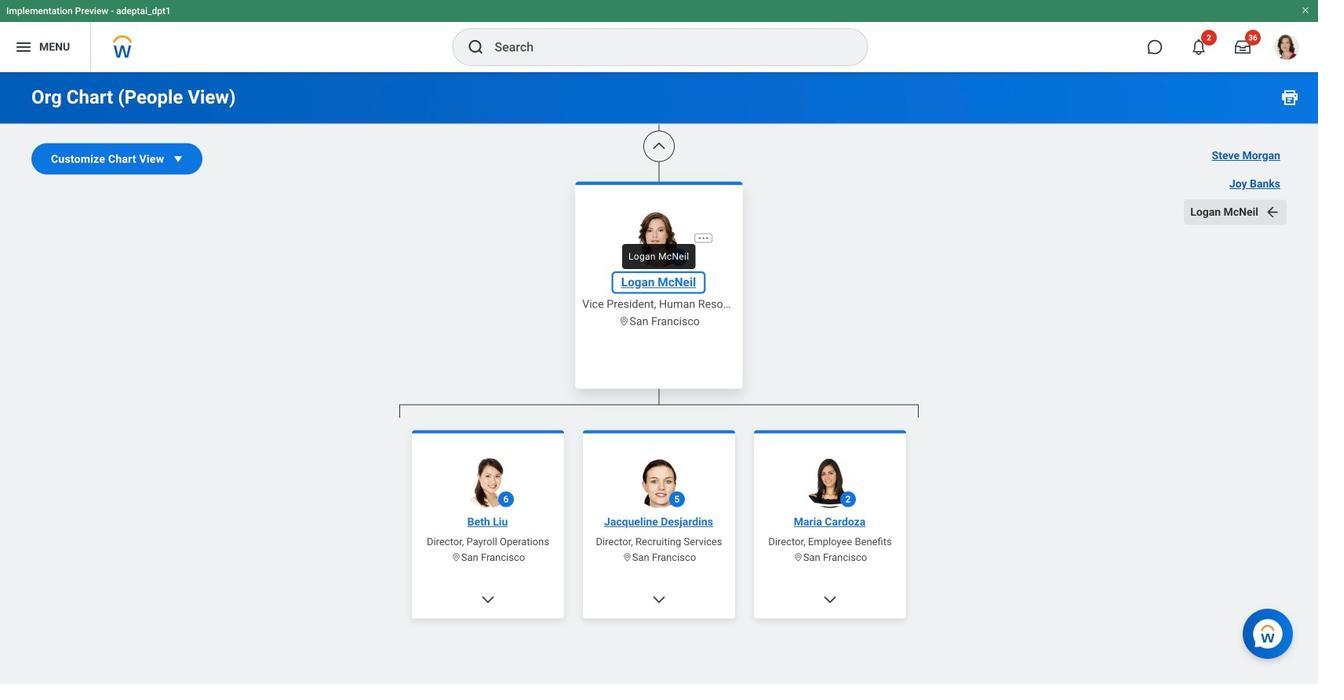 Task type: locate. For each thing, give the bounding box(es) containing it.
tooltip
[[617, 239, 700, 274]]

location image
[[618, 316, 630, 327], [622, 552, 632, 563], [793, 552, 803, 563]]

banner
[[0, 0, 1318, 72]]

1 horizontal spatial chevron down image
[[822, 592, 838, 608]]

main content
[[0, 0, 1318, 684]]

2 chevron down image from the left
[[822, 592, 838, 608]]

1 chevron down image from the left
[[480, 592, 496, 608]]

justify image
[[14, 38, 33, 56]]

search image
[[466, 38, 485, 56]]

close environment banner image
[[1301, 5, 1310, 15]]

0 horizontal spatial chevron down image
[[480, 592, 496, 608]]

caret down image
[[170, 151, 186, 167]]

notifications large image
[[1191, 39, 1207, 55]]

chevron down image
[[480, 592, 496, 608], [822, 592, 838, 608]]

Search Workday  search field
[[495, 30, 835, 64]]

inbox large image
[[1235, 39, 1251, 55]]

chevron down image
[[651, 592, 667, 608]]



Task type: describe. For each thing, give the bounding box(es) containing it.
related actions image
[[697, 232, 710, 245]]

profile logan mcneil image
[[1274, 35, 1299, 63]]

arrow left image
[[1265, 204, 1280, 220]]

logan mcneil, logan mcneil, 3 direct reports element
[[399, 418, 919, 684]]

print org chart image
[[1280, 88, 1299, 107]]

chevron up image
[[651, 138, 667, 154]]

location image
[[451, 552, 461, 563]]



Task type: vqa. For each thing, say whether or not it's contained in the screenshot.
bottom business
no



